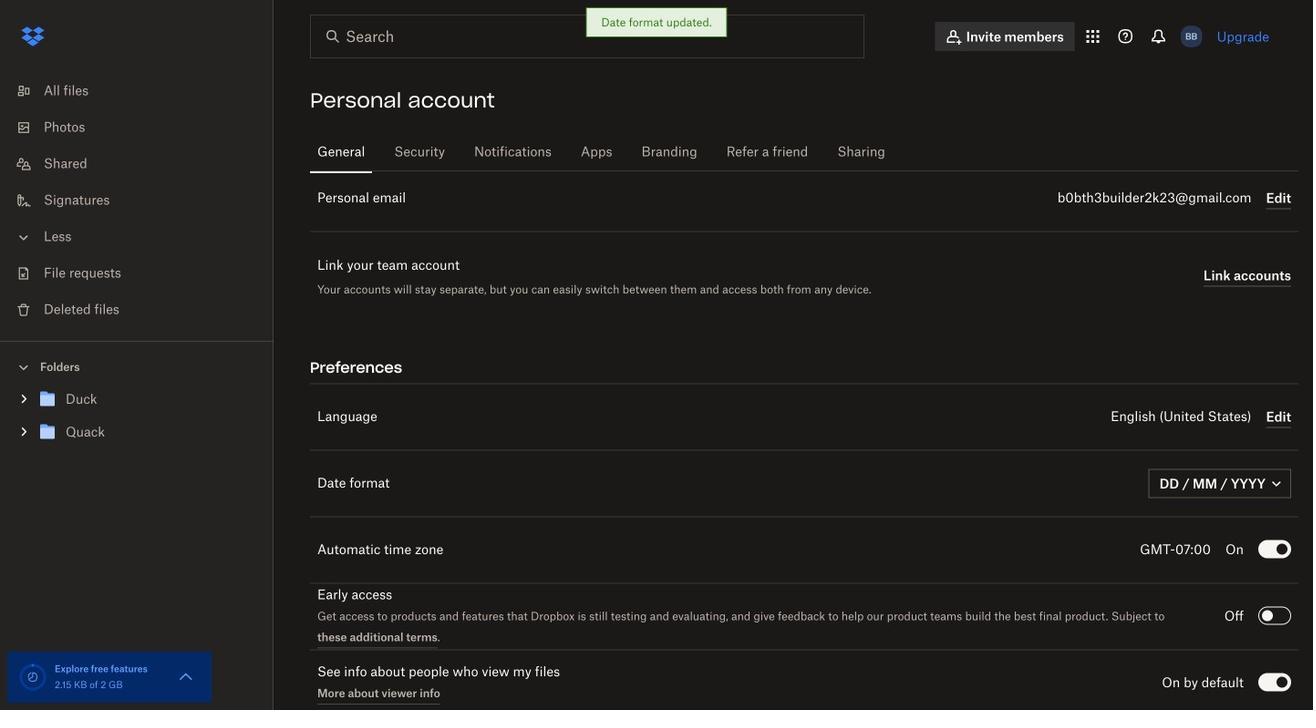 Task type: vqa. For each thing, say whether or not it's contained in the screenshot.
list
yes



Task type: locate. For each thing, give the bounding box(es) containing it.
list
[[0, 62, 274, 341]]

dropbox image
[[15, 18, 51, 55]]

quota usage progress bar
[[18, 663, 47, 693]]

Search text field
[[346, 26, 827, 47]]

quota usage image
[[18, 663, 47, 693]]

tab list
[[310, 128, 1299, 174]]

group
[[0, 380, 274, 463]]

less image
[[15, 229, 33, 247]]



